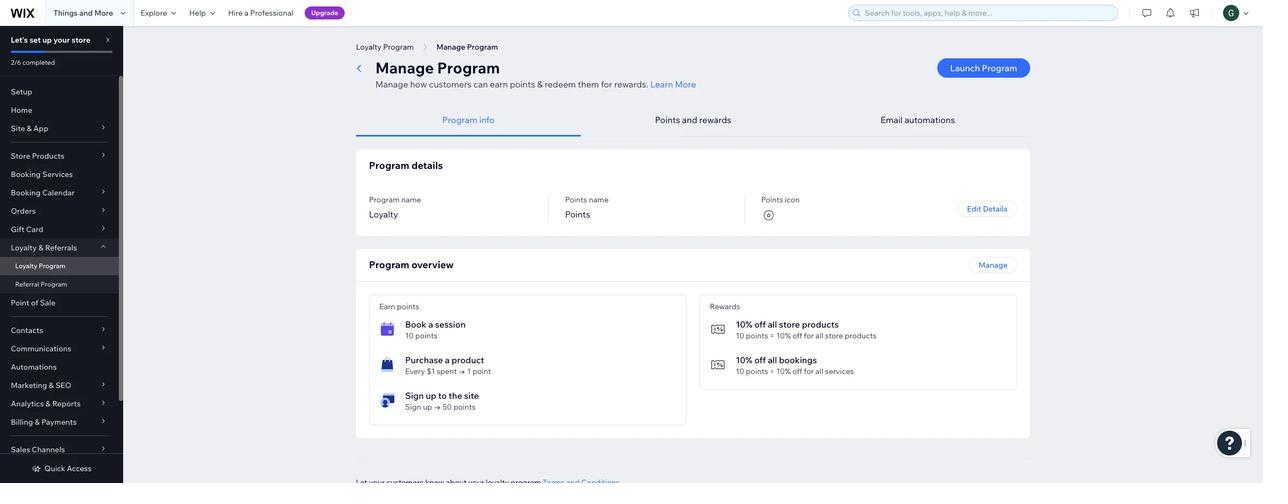 Task type: vqa. For each thing, say whether or not it's contained in the screenshot.
VPN in the Blocky: Ip & Country Blocker Visitors Analytics & Block By Country, Ip, Vpn
no



Task type: locate. For each thing, give the bounding box(es) containing it.
and left rewards at top
[[682, 115, 697, 125]]

communications button
[[0, 340, 119, 358]]

off down bookings
[[792, 367, 802, 377]]

& inside dropdown button
[[49, 381, 54, 391]]

10% up bookings
[[776, 331, 791, 341]]

orders
[[11, 206, 36, 216]]

a right book
[[428, 319, 433, 330]]

0 vertical spatial →
[[458, 367, 465, 377]]

points
[[510, 79, 535, 90], [397, 302, 419, 312], [415, 331, 438, 341], [746, 331, 768, 341], [746, 367, 768, 377], [453, 402, 476, 412]]

points for points icon
[[761, 195, 783, 205]]

up left the 50
[[423, 402, 432, 412]]

rewards heading
[[710, 302, 1004, 312]]

10%
[[736, 319, 752, 330], [776, 331, 791, 341], [736, 355, 752, 366], [776, 367, 791, 377]]

earn
[[490, 79, 508, 90]]

loyalty for loyalty & referrals 'dropdown button'
[[11, 243, 37, 253]]

marketing
[[11, 381, 47, 391]]

1 horizontal spatial products
[[845, 331, 877, 341]]

1 horizontal spatial and
[[682, 115, 697, 125]]

store up services
[[825, 331, 843, 341]]

1 vertical spatial and
[[682, 115, 697, 125]]

& left seo
[[49, 381, 54, 391]]

for down bookings
[[804, 367, 814, 377]]

store up bookings
[[779, 319, 800, 330]]

every
[[405, 367, 425, 377]]

& left reports
[[46, 399, 51, 409]]

gift
[[11, 225, 24, 234]]

a inside purchase a product every $1 spent → 1 point
[[445, 355, 450, 366]]

& for app
[[27, 124, 32, 133]]

all left services
[[816, 367, 823, 377]]

0 vertical spatial products
[[802, 319, 839, 330]]

contacts
[[11, 326, 43, 335]]

up right set
[[42, 35, 52, 45]]

0 vertical spatial store
[[72, 35, 90, 45]]

program details
[[369, 159, 443, 172]]

2 vertical spatial for
[[804, 367, 814, 377]]

loyalty
[[356, 42, 381, 52], [369, 209, 398, 220], [11, 243, 37, 253], [15, 262, 37, 270]]

bookings
[[779, 355, 817, 366]]

& down 'card'
[[38, 243, 43, 253]]

1 vertical spatial reward type - fixed image
[[710, 357, 726, 373]]

0 vertical spatial sign
[[405, 391, 424, 401]]

1 horizontal spatial store
[[779, 319, 800, 330]]

a for professional
[[244, 8, 248, 18]]

1 = from the top
[[770, 331, 775, 341]]

1 sign from the top
[[405, 391, 424, 401]]

more right learn
[[675, 79, 696, 90]]

0 horizontal spatial loyalty program
[[15, 262, 65, 270]]

0 vertical spatial =
[[770, 331, 775, 341]]

automations link
[[0, 358, 119, 377]]

loyalty program inside sidebar element
[[15, 262, 65, 270]]

a up spent
[[445, 355, 450, 366]]

loyalty program for loyalty program 'button'
[[356, 42, 414, 52]]

analytics & reports
[[11, 399, 81, 409]]

all
[[768, 319, 777, 330], [816, 331, 823, 341], [768, 355, 777, 366], [816, 367, 823, 377]]

→ inside sign up to the site sign up → 50 points
[[434, 402, 441, 412]]

off
[[754, 319, 766, 330], [792, 331, 802, 341], [754, 355, 766, 366], [792, 367, 802, 377]]

2/6
[[11, 58, 21, 66]]

1 vertical spatial up
[[426, 391, 436, 401]]

hire
[[228, 8, 243, 18]]

50
[[443, 402, 452, 412]]

name inside points name points
[[589, 195, 609, 205]]

more inside manage program manage how customers can earn points & redeem them for rewards. learn more
[[675, 79, 696, 90]]

loyalty inside 'dropdown button'
[[11, 243, 37, 253]]

0 horizontal spatial store
[[72, 35, 90, 45]]

for up bookings
[[804, 331, 814, 341]]

reward type - fixed image for 10% off all bookings
[[710, 357, 726, 373]]

0 vertical spatial reward type - fixed image
[[710, 321, 726, 338]]

=
[[770, 331, 775, 341], [770, 367, 775, 377]]

2 horizontal spatial store
[[825, 331, 843, 341]]

them
[[578, 79, 599, 90]]

and inside the points and rewards button
[[682, 115, 697, 125]]

for inside 10% off all bookings 10 points  = 10% off for all services
[[804, 367, 814, 377]]

booking calendar button
[[0, 184, 119, 202]]

for inside 10% off all store products 10 points  = 10% off for all store products
[[804, 331, 814, 341]]

booking for booking services
[[11, 170, 41, 179]]

store
[[72, 35, 90, 45], [779, 319, 800, 330], [825, 331, 843, 341]]

for
[[601, 79, 612, 90], [804, 331, 814, 341], [804, 367, 814, 377]]

hire a professional
[[228, 8, 293, 18]]

1 vertical spatial booking
[[11, 188, 41, 198]]

1 booking from the top
[[11, 170, 41, 179]]

1 horizontal spatial more
[[675, 79, 696, 90]]

rewards.
[[614, 79, 648, 90]]

loyalty program up referral program
[[15, 262, 65, 270]]

loyalty program up how
[[356, 42, 414, 52]]

points icon image
[[761, 208, 776, 223]]

10
[[405, 331, 414, 341], [736, 331, 744, 341], [736, 367, 744, 377]]

sign up to the site sign up → 50 points
[[405, 391, 479, 412]]

manage for manage program manage how customers can earn points & redeem them for rewards. learn more
[[375, 58, 434, 77]]

& left redeem
[[537, 79, 543, 90]]

1 reward type - fixed image from the top
[[710, 321, 726, 338]]

points inside sign up to the site sign up → 50 points
[[453, 402, 476, 412]]

communications
[[11, 344, 71, 354]]

1 vertical spatial loyalty program
[[15, 262, 65, 270]]

for right them
[[601, 79, 612, 90]]

and
[[79, 8, 93, 18], [682, 115, 697, 125]]

name for loyalty
[[401, 195, 421, 205]]

edit details button
[[957, 201, 1017, 217]]

1 vertical spatial a
[[428, 319, 433, 330]]

program inside 'button'
[[383, 42, 414, 52]]

a inside book a session 10 points
[[428, 319, 433, 330]]

points inside manage program manage how customers can earn points & redeem them for rewards. learn more
[[510, 79, 535, 90]]

booking down "store"
[[11, 170, 41, 179]]

booking calendar
[[11, 188, 75, 198]]

0 vertical spatial more
[[94, 8, 113, 18]]

1 horizontal spatial a
[[428, 319, 433, 330]]

point of sale
[[11, 298, 56, 308]]

sign down every
[[405, 391, 424, 401]]

1 vertical spatial for
[[804, 331, 814, 341]]

sign
[[405, 391, 424, 401], [405, 402, 421, 412]]

& inside "dropdown button"
[[35, 418, 40, 427]]

→ left "1"
[[458, 367, 465, 377]]

0 horizontal spatial a
[[244, 8, 248, 18]]

manage inside button
[[979, 260, 1008, 270]]

details
[[411, 159, 443, 172]]

10 inside book a session 10 points
[[405, 331, 414, 341]]

manage inside button
[[436, 42, 465, 52]]

2 name from the left
[[589, 195, 609, 205]]

2 horizontal spatial a
[[445, 355, 450, 366]]

1 vertical spatial products
[[845, 331, 877, 341]]

0 vertical spatial a
[[244, 8, 248, 18]]

off up bookings
[[792, 331, 802, 341]]

edit details
[[967, 204, 1008, 214]]

manage program
[[436, 42, 498, 52]]

points inside button
[[655, 115, 680, 125]]

points for points name points
[[565, 195, 587, 205]]

= down 10% off all store products 10 points  = 10% off for all store products
[[770, 367, 775, 377]]

earn
[[379, 302, 395, 312]]

a right the hire
[[244, 8, 248, 18]]

loyalty inside 'button'
[[356, 42, 381, 52]]

sign right 'wix members area app icon'
[[405, 402, 421, 412]]

& for referrals
[[38, 243, 43, 253]]

booking
[[11, 170, 41, 179], [11, 188, 41, 198]]

products
[[802, 319, 839, 330], [845, 331, 877, 341]]

1 vertical spatial more
[[675, 79, 696, 90]]

reward type - fixed image
[[710, 321, 726, 338], [710, 357, 726, 373]]

= inside 10% off all bookings 10 points  = 10% off for all services
[[770, 367, 775, 377]]

1 vertical spatial sign
[[405, 402, 421, 412]]

booking for booking calendar
[[11, 188, 41, 198]]

0 horizontal spatial and
[[79, 8, 93, 18]]

program info
[[442, 115, 494, 125]]

1 horizontal spatial name
[[589, 195, 609, 205]]

booking inside 'dropdown button'
[[11, 188, 41, 198]]

points for points and rewards
[[655, 115, 680, 125]]

0 horizontal spatial →
[[434, 402, 441, 412]]

loyalty for loyalty program 'button'
[[356, 42, 381, 52]]

&
[[537, 79, 543, 90], [27, 124, 32, 133], [38, 243, 43, 253], [49, 381, 54, 391], [46, 399, 51, 409], [35, 418, 40, 427]]

more right things on the left of the page
[[94, 8, 113, 18]]

1 vertical spatial =
[[770, 367, 775, 377]]

quick
[[44, 464, 65, 474]]

program name loyalty
[[369, 195, 421, 220]]

learn
[[650, 79, 673, 90]]

& inside 'dropdown button'
[[38, 243, 43, 253]]

0 horizontal spatial products
[[802, 319, 839, 330]]

booking up orders
[[11, 188, 41, 198]]

1 vertical spatial →
[[434, 402, 441, 412]]

store inside sidebar element
[[72, 35, 90, 45]]

10 inside 10% off all bookings 10 points  = 10% off for all services
[[736, 367, 744, 377]]

= up 10% off all bookings 10 points  = 10% off for all services
[[770, 331, 775, 341]]

things
[[53, 8, 78, 18]]

and for rewards
[[682, 115, 697, 125]]

and right things on the left of the page
[[79, 8, 93, 18]]

edit
[[967, 204, 981, 214]]

quick access button
[[32, 464, 92, 474]]

Search for tools, apps, help & more... field
[[862, 5, 1114, 21]]

up
[[42, 35, 52, 45], [426, 391, 436, 401], [423, 402, 432, 412]]

booking services
[[11, 170, 73, 179]]

2 vertical spatial a
[[445, 355, 450, 366]]

name for points
[[589, 195, 609, 205]]

billing & payments button
[[0, 413, 119, 432]]

name
[[401, 195, 421, 205], [589, 195, 609, 205]]

points icon
[[761, 195, 800, 205]]

& inside dropdown button
[[46, 399, 51, 409]]

0 vertical spatial loyalty program
[[356, 42, 414, 52]]

→ left the 50
[[434, 402, 441, 412]]

1 horizontal spatial →
[[458, 367, 465, 377]]

up inside sidebar element
[[42, 35, 52, 45]]

1 name from the left
[[401, 195, 421, 205]]

& inside popup button
[[27, 124, 32, 133]]

& right billing
[[35, 418, 40, 427]]

2 reward type - fixed image from the top
[[710, 357, 726, 373]]

reward type - fixed image for 10% off all store products
[[710, 321, 726, 338]]

up left the to
[[426, 391, 436, 401]]

store products button
[[0, 147, 119, 165]]

2 = from the top
[[770, 367, 775, 377]]

0 vertical spatial for
[[601, 79, 612, 90]]

sale
[[40, 298, 56, 308]]

help
[[189, 8, 206, 18]]

booking services link
[[0, 165, 119, 184]]

earn points
[[379, 302, 419, 312]]

sales channels button
[[0, 441, 119, 459]]

tab list
[[356, 104, 1030, 137]]

automations
[[11, 362, 57, 372]]

orders button
[[0, 202, 119, 220]]

2 booking from the top
[[11, 188, 41, 198]]

0 vertical spatial booking
[[11, 170, 41, 179]]

1 horizontal spatial loyalty program
[[356, 42, 414, 52]]

manage program manage how customers can earn points & redeem them for rewards. learn more
[[375, 58, 696, 90]]

→
[[458, 367, 465, 377], [434, 402, 441, 412]]

points and rewards button
[[581, 104, 805, 137]]

app
[[33, 124, 48, 133]]

your
[[53, 35, 70, 45]]

$1
[[427, 367, 435, 377]]

0 horizontal spatial name
[[401, 195, 421, 205]]

program info button
[[356, 104, 581, 137]]

store right your
[[72, 35, 90, 45]]

setup link
[[0, 83, 119, 101]]

2 vertical spatial store
[[825, 331, 843, 341]]

professional
[[250, 8, 293, 18]]

& right site
[[27, 124, 32, 133]]

launch program button
[[937, 58, 1030, 78]]

and for more
[[79, 8, 93, 18]]

home link
[[0, 101, 119, 119]]

0 vertical spatial up
[[42, 35, 52, 45]]

name inside program name loyalty
[[401, 195, 421, 205]]

let's
[[11, 35, 28, 45]]

point
[[11, 298, 29, 308]]

spent
[[437, 367, 457, 377]]

loyalty program inside 'button'
[[356, 42, 414, 52]]

0 vertical spatial and
[[79, 8, 93, 18]]



Task type: describe. For each thing, give the bounding box(es) containing it.
& inside manage program manage how customers can earn points & redeem them for rewards. learn more
[[537, 79, 543, 90]]

reports
[[52, 399, 81, 409]]

1
[[467, 367, 471, 377]]

home
[[11, 105, 32, 115]]

10% down rewards
[[736, 319, 752, 330]]

quick access
[[44, 464, 92, 474]]

help button
[[183, 0, 222, 26]]

how
[[410, 79, 427, 90]]

automations
[[905, 115, 955, 125]]

a for session
[[428, 319, 433, 330]]

points and rewards
[[655, 115, 731, 125]]

contacts button
[[0, 321, 119, 340]]

email
[[881, 115, 903, 125]]

access
[[67, 464, 92, 474]]

tab list containing program info
[[356, 104, 1030, 137]]

all up 10% off all bookings 10 points  = 10% off for all services
[[768, 319, 777, 330]]

channels
[[32, 445, 65, 455]]

2 sign from the top
[[405, 402, 421, 412]]

referral program
[[15, 280, 67, 288]]

loyalty program link
[[0, 257, 119, 276]]

upgrade
[[311, 9, 338, 17]]

sidebar element
[[0, 26, 123, 483]]

upgrade button
[[305, 6, 345, 19]]

overview
[[411, 259, 454, 271]]

points inside book a session 10 points
[[415, 331, 438, 341]]

→ inside purchase a product every $1 spent → 1 point
[[458, 367, 465, 377]]

2 vertical spatial up
[[423, 402, 432, 412]]

off left bookings
[[754, 355, 766, 366]]

product
[[452, 355, 484, 366]]

point of sale link
[[0, 294, 119, 312]]

purchase
[[405, 355, 443, 366]]

calendar
[[42, 188, 75, 198]]

program overview
[[369, 259, 454, 271]]

manage button
[[969, 257, 1017, 273]]

analytics
[[11, 399, 44, 409]]

site
[[464, 391, 479, 401]]

all left bookings
[[768, 355, 777, 366]]

services
[[42, 170, 73, 179]]

points inside 10% off all store products 10 points  = 10% off for all store products
[[746, 331, 768, 341]]

loyalty program for 'loyalty program' link at the left bottom of page
[[15, 262, 65, 270]]

points inside 10% off all bookings 10 points  = 10% off for all services
[[746, 367, 768, 377]]

learn more link
[[650, 78, 696, 91]]

& for seo
[[49, 381, 54, 391]]

& for reports
[[46, 399, 51, 409]]

launch
[[950, 63, 980, 73]]

email automations
[[881, 115, 955, 125]]

gift card button
[[0, 220, 119, 239]]

analytics & reports button
[[0, 395, 119, 413]]

10% left bookings
[[736, 355, 752, 366]]

sales
[[11, 445, 30, 455]]

program inside manage program manage how customers can earn points & redeem them for rewards. learn more
[[437, 58, 500, 77]]

marketing & seo
[[11, 381, 71, 391]]

billing
[[11, 418, 33, 427]]

referral
[[15, 280, 39, 288]]

0 horizontal spatial more
[[94, 8, 113, 18]]

wix members area app icon image
[[379, 393, 395, 409]]

manage for manage program
[[436, 42, 465, 52]]

the
[[449, 391, 462, 401]]

program inside button
[[467, 42, 498, 52]]

all up bookings
[[816, 331, 823, 341]]

wix stores app icon image
[[379, 357, 395, 373]]

10% off all bookings 10 points  = 10% off for all services
[[736, 355, 854, 377]]

off up 10% off all bookings 10 points  = 10% off for all services
[[754, 319, 766, 330]]

setup
[[11, 87, 32, 97]]

10% down bookings
[[776, 367, 791, 377]]

email automations button
[[805, 104, 1030, 137]]

gift card
[[11, 225, 43, 234]]

products
[[32, 151, 64, 161]]

referrals
[[45, 243, 77, 253]]

sales channels
[[11, 445, 65, 455]]

loyalty & referrals button
[[0, 239, 119, 257]]

book a session 10 points
[[405, 319, 466, 341]]

things and more
[[53, 8, 113, 18]]

10% off all store products 10 points  = 10% off for all store products
[[736, 319, 877, 341]]

loyalty for 'loyalty program' link at the left bottom of page
[[15, 262, 37, 270]]

1 vertical spatial store
[[779, 319, 800, 330]]

redeem
[[545, 79, 576, 90]]

wix bookings app icon image
[[379, 321, 395, 338]]

site & app button
[[0, 119, 119, 138]]

program inside program name loyalty
[[369, 195, 400, 205]]

icon
[[785, 195, 800, 205]]

purchase a product every $1 spent → 1 point
[[405, 355, 491, 377]]

hire a professional link
[[222, 0, 300, 26]]

loyalty inside program name loyalty
[[369, 209, 398, 220]]

earn points heading
[[379, 302, 673, 312]]

launch program
[[950, 63, 1017, 73]]

let's set up your store
[[11, 35, 90, 45]]

2/6 completed
[[11, 58, 55, 66]]

& for payments
[[35, 418, 40, 427]]

book
[[405, 319, 426, 330]]

point
[[472, 367, 491, 377]]

services
[[825, 367, 854, 377]]

for inside manage program manage how customers can earn points & redeem them for rewards. learn more
[[601, 79, 612, 90]]

payments
[[41, 418, 77, 427]]

manage for manage
[[979, 260, 1008, 270]]

details
[[983, 204, 1008, 214]]

set
[[30, 35, 41, 45]]

explore
[[141, 8, 167, 18]]

loyalty program button
[[351, 39, 419, 55]]

rewards
[[710, 302, 740, 312]]

a for product
[[445, 355, 450, 366]]

site
[[11, 124, 25, 133]]

= inside 10% off all store products 10 points  = 10% off for all store products
[[770, 331, 775, 341]]

10 inside 10% off all store products 10 points  = 10% off for all store products
[[736, 331, 744, 341]]

completed
[[22, 58, 55, 66]]

session
[[435, 319, 466, 330]]

store
[[11, 151, 30, 161]]

loyalty & referrals
[[11, 243, 77, 253]]



